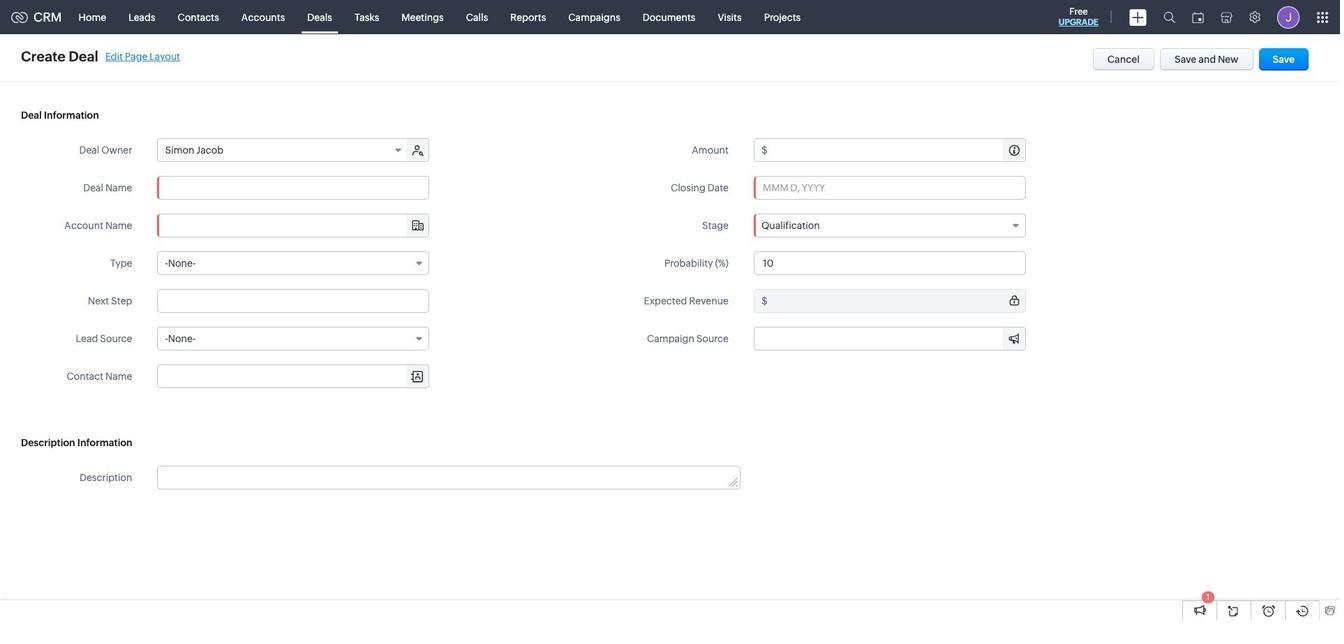 Task type: vqa. For each thing, say whether or not it's contained in the screenshot.
CREATE MENU ELEMENT
yes



Task type: locate. For each thing, give the bounding box(es) containing it.
search image
[[1164, 11, 1176, 23]]

None text field
[[770, 139, 1026, 161], [754, 251, 1027, 275], [157, 289, 430, 313], [755, 328, 1026, 350], [770, 139, 1026, 161], [754, 251, 1027, 275], [157, 289, 430, 313], [755, 328, 1026, 350]]

MMM D, YYYY text field
[[754, 176, 1027, 200]]

search element
[[1156, 0, 1184, 34]]

None text field
[[157, 176, 430, 200], [770, 290, 1026, 312], [158, 467, 740, 489], [157, 176, 430, 200], [770, 290, 1026, 312], [158, 467, 740, 489]]

profile element
[[1270, 0, 1309, 34]]

create menu image
[[1130, 9, 1147, 25]]

None field
[[158, 139, 408, 161], [754, 214, 1027, 237], [157, 251, 430, 275], [157, 327, 430, 351], [755, 328, 1026, 350], [158, 365, 429, 388], [158, 139, 408, 161], [754, 214, 1027, 237], [157, 251, 430, 275], [157, 327, 430, 351], [755, 328, 1026, 350], [158, 365, 429, 388]]

profile image
[[1278, 6, 1300, 28]]



Task type: describe. For each thing, give the bounding box(es) containing it.
calendar image
[[1193, 12, 1205, 23]]

create menu element
[[1122, 0, 1156, 34]]

logo image
[[11, 12, 28, 23]]



